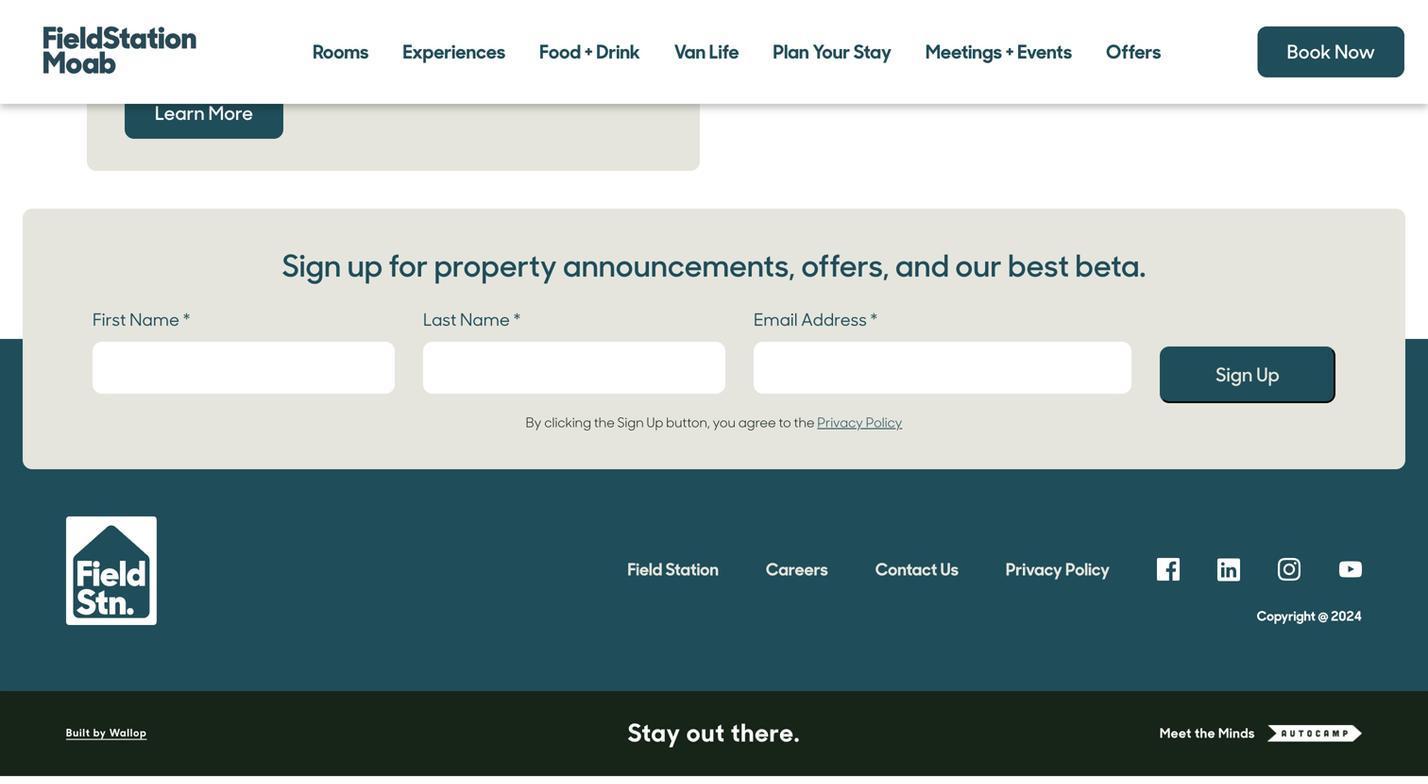 Task type: locate. For each thing, give the bounding box(es) containing it.
contact us link
[[875, 559, 959, 582]]

there.
[[731, 718, 800, 750]]

1 vertical spatial privacy
[[1006, 559, 1062, 582]]

rooms link
[[296, 24, 386, 80]]

stay
[[854, 40, 892, 64], [628, 718, 681, 750]]

copyright @ 2024
[[1257, 609, 1362, 626]]

meetings + events link
[[909, 24, 1089, 80]]

by
[[526, 415, 542, 432]]

* right the address
[[870, 310, 878, 332]]

property
[[434, 247, 557, 287]]

Last Name * text field
[[423, 343, 725, 395]]

1 vertical spatial policy
[[1066, 559, 1110, 582]]

0 horizontal spatial +
[[584, 40, 593, 64]]

email address *
[[754, 310, 878, 332]]

+ inside 'link'
[[1006, 40, 1014, 64]]

1 vertical spatial up
[[646, 415, 663, 432]]

0 horizontal spatial privacy
[[817, 415, 863, 432]]

2 horizontal spatial the
[[1195, 726, 1216, 743]]

name
[[129, 310, 179, 332], [460, 310, 510, 332]]

plan
[[773, 40, 809, 64]]

1 horizontal spatial stay
[[854, 40, 892, 64]]

0 vertical spatial up
[[1256, 364, 1280, 388]]

you
[[713, 415, 736, 432]]

name right first
[[129, 310, 179, 332]]

careers link
[[766, 559, 828, 582]]

1 vertical spatial privacy policy link
[[1006, 559, 1110, 582]]

0 vertical spatial sign
[[282, 247, 341, 287]]

careers
[[766, 559, 828, 582]]

to
[[779, 415, 791, 432]]

email
[[754, 310, 798, 332]]

1 horizontal spatial privacy policy link
[[1006, 559, 1110, 582]]

last name *
[[423, 310, 521, 332]]

up inside button
[[1256, 364, 1280, 388]]

+ for drink
[[584, 40, 593, 64]]

policy down email address * email field
[[866, 415, 902, 432]]

out
[[686, 718, 725, 750]]

3 * from the left
[[870, 310, 878, 332]]

2 + from the left
[[1006, 40, 1014, 64]]

the right meet at the right bottom of page
[[1195, 726, 1216, 743]]

name right last
[[460, 310, 510, 332]]

+
[[584, 40, 593, 64], [1006, 40, 1014, 64]]

0 vertical spatial stay
[[854, 40, 892, 64]]

policy
[[866, 415, 902, 432], [1066, 559, 1110, 582]]

+ left events
[[1006, 40, 1014, 64]]

1 horizontal spatial up
[[1256, 364, 1280, 388]]

van life link
[[657, 24, 756, 80]]

0 vertical spatial privacy policy link
[[817, 415, 902, 432]]

the right clicking
[[594, 415, 615, 432]]

copyright
[[1257, 609, 1315, 626]]

1 horizontal spatial +
[[1006, 40, 1014, 64]]

stay out there.
[[628, 718, 800, 750]]

sign inside sign up button
[[1216, 364, 1253, 388]]

0 horizontal spatial *
[[183, 310, 190, 332]]

meet the minds
[[1160, 726, 1255, 743]]

1 horizontal spatial *
[[513, 310, 521, 332]]

* up first name * text field
[[183, 310, 190, 332]]

1 horizontal spatial privacy
[[1006, 559, 1062, 582]]

privacy right to
[[817, 415, 863, 432]]

privacy policy
[[1006, 559, 1110, 582]]

0 vertical spatial privacy
[[817, 415, 863, 432]]

the
[[594, 415, 615, 432], [794, 415, 815, 432], [1195, 726, 1216, 743]]

@
[[1318, 609, 1328, 626]]

stay right your
[[854, 40, 892, 64]]

the right to
[[794, 415, 815, 432]]

last
[[423, 310, 457, 332]]

+ right food
[[584, 40, 593, 64]]

meetings
[[926, 40, 1002, 64]]

van
[[674, 40, 706, 64]]

0 horizontal spatial privacy policy link
[[817, 415, 902, 432]]

1 horizontal spatial sign
[[617, 415, 644, 432]]

privacy policy link
[[817, 415, 902, 432], [1006, 559, 1110, 582]]

food + drink link
[[523, 24, 657, 80]]

sign up for property announcements, offers, and our best beta.
[[282, 247, 1146, 287]]

0 horizontal spatial name
[[129, 310, 179, 332]]

linkedin image
[[1217, 559, 1240, 582]]

button,
[[666, 415, 710, 432]]

beta.
[[1075, 247, 1146, 287]]

learn more
[[155, 102, 253, 126]]

policy left facebook icon
[[1066, 559, 1110, 582]]

2 * from the left
[[513, 310, 521, 332]]

1 name from the left
[[129, 310, 179, 332]]

1 horizontal spatial name
[[460, 310, 510, 332]]

* down property
[[513, 310, 521, 332]]

1 + from the left
[[584, 40, 593, 64]]

sign
[[282, 247, 341, 287], [1216, 364, 1253, 388], [617, 415, 644, 432]]

+ for events
[[1006, 40, 1014, 64]]

privacy right us
[[1006, 559, 1062, 582]]

2 name from the left
[[460, 310, 510, 332]]

field station link
[[628, 559, 719, 582]]

2024
[[1331, 609, 1362, 626]]

privacy
[[817, 415, 863, 432], [1006, 559, 1062, 582]]

stay left out
[[628, 718, 681, 750]]

0 horizontal spatial sign
[[282, 247, 341, 287]]

2 horizontal spatial *
[[870, 310, 878, 332]]

*
[[183, 310, 190, 332], [513, 310, 521, 332], [870, 310, 878, 332]]

0 vertical spatial policy
[[866, 415, 902, 432]]

field
[[628, 559, 662, 582]]

first
[[93, 310, 126, 332]]

0 horizontal spatial stay
[[628, 718, 681, 750]]

now
[[1335, 40, 1375, 64]]

up
[[1256, 364, 1280, 388], [646, 415, 663, 432]]

2 horizontal spatial sign
[[1216, 364, 1253, 388]]

1 vertical spatial sign
[[1216, 364, 1253, 388]]

facebook image
[[1157, 559, 1180, 583]]

meet the minds link
[[1160, 720, 1362, 750]]

sign up button
[[1160, 347, 1335, 404]]

our
[[955, 247, 1002, 287]]

1 * from the left
[[183, 310, 190, 332]]

and
[[895, 247, 949, 287]]

1 horizontal spatial policy
[[1066, 559, 1110, 582]]



Task type: describe. For each thing, give the bounding box(es) containing it.
0 horizontal spatial policy
[[866, 415, 902, 432]]

instagram image
[[1278, 559, 1301, 583]]

0 horizontal spatial up
[[646, 415, 663, 432]]

station
[[666, 559, 719, 582]]

field station logo image
[[66, 517, 157, 626]]

learn
[[155, 102, 205, 126]]

minds
[[1218, 726, 1255, 743]]

food
[[540, 40, 581, 64]]

rooms
[[313, 40, 369, 64]]

by
[[93, 727, 107, 741]]

learn more link
[[127, 90, 281, 138]]

by clicking the sign up button, you agree to the privacy policy
[[526, 415, 902, 432]]

experiences link
[[386, 24, 523, 80]]

contact
[[875, 559, 937, 582]]

sign for sign up for property announcements, offers, and our best beta.
[[282, 247, 341, 287]]

0 horizontal spatial the
[[594, 415, 615, 432]]

more
[[208, 102, 253, 126]]

built by wallop link
[[66, 727, 147, 741]]

2 vertical spatial sign
[[617, 415, 644, 432]]

contact us
[[875, 559, 959, 582]]

announcements,
[[563, 247, 795, 287]]

offers,
[[801, 247, 889, 287]]

name for last
[[460, 310, 510, 332]]

plan your stay
[[773, 40, 892, 64]]

food + drink
[[540, 40, 640, 64]]

youtube image
[[1339, 562, 1362, 579]]

offers link
[[1089, 24, 1178, 80]]

wallop
[[109, 727, 147, 741]]

sign up
[[1216, 364, 1280, 388]]

offers
[[1106, 40, 1161, 64]]

first name *
[[93, 310, 190, 332]]

book
[[1287, 40, 1331, 64]]

life
[[709, 40, 739, 64]]

meetings + events
[[926, 40, 1072, 64]]

address
[[801, 310, 867, 332]]

* for email address *
[[870, 310, 878, 332]]

built
[[66, 727, 91, 741]]

1 vertical spatial stay
[[628, 718, 681, 750]]

sign for sign up
[[1216, 364, 1253, 388]]

drink
[[596, 40, 640, 64]]

name for first
[[129, 310, 179, 332]]

First Name * text field
[[93, 343, 395, 395]]

book now
[[1287, 40, 1375, 64]]

your
[[813, 40, 850, 64]]

book now link
[[1258, 26, 1404, 77]]

* for first name *
[[183, 310, 190, 332]]

field station
[[628, 559, 719, 582]]

van life
[[674, 40, 739, 64]]

* for last name *
[[513, 310, 521, 332]]

meet
[[1160, 726, 1192, 743]]

1 horizontal spatial the
[[794, 415, 815, 432]]

us
[[940, 559, 959, 582]]

built by wallop
[[66, 727, 147, 741]]

for
[[389, 247, 428, 287]]

events
[[1017, 40, 1072, 64]]

brand logo image
[[1267, 720, 1362, 750]]

experiences
[[403, 40, 506, 64]]

Email Address * email field
[[754, 343, 1131, 395]]

plan your stay link
[[756, 24, 909, 80]]

agree
[[738, 415, 776, 432]]

up
[[347, 247, 383, 287]]

clicking
[[544, 415, 591, 432]]

best
[[1008, 247, 1069, 287]]



Task type: vqa. For each thing, say whether or not it's contained in the screenshot.
"PLAN"
yes



